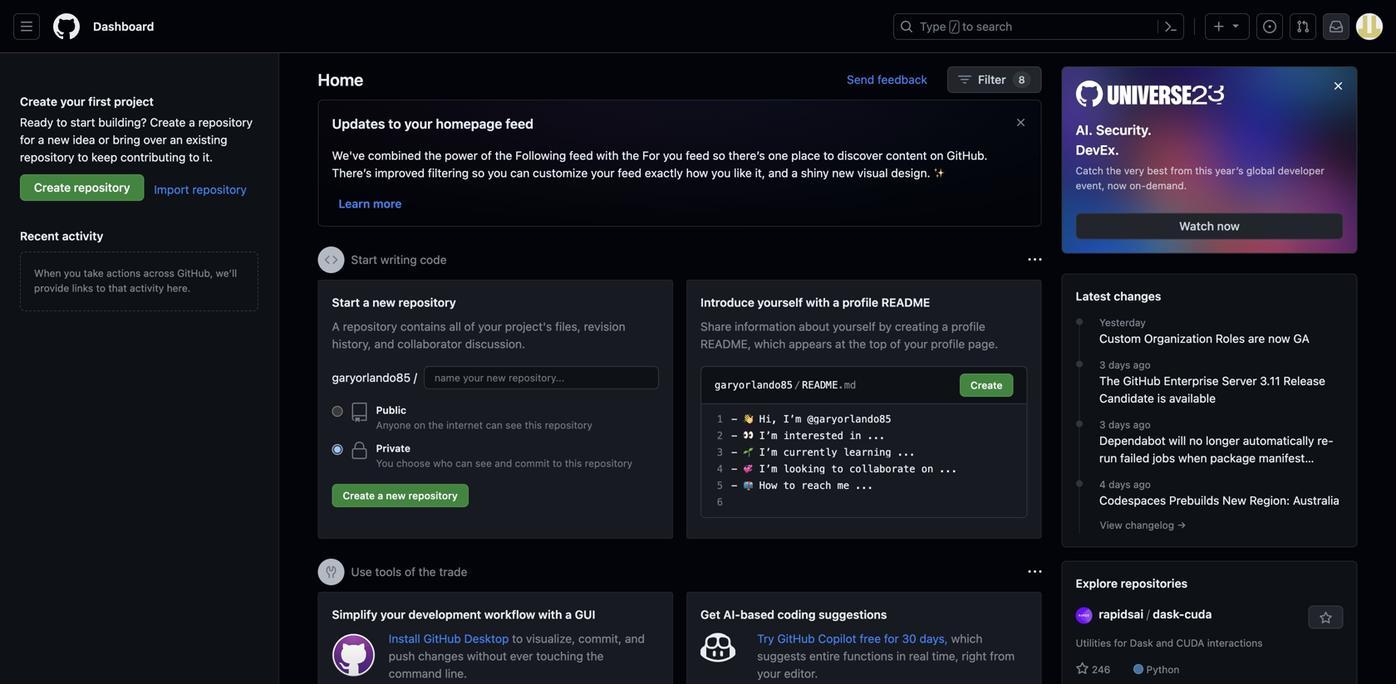 Task type: describe. For each thing, give the bounding box(es) containing it.
home
[[318, 70, 363, 89]]

time,
[[932, 650, 959, 664]]

private you choose who can see and commit to this repository
[[376, 443, 633, 470]]

garyorlando85 /
[[332, 371, 417, 385]]

provide
[[34, 283, 69, 294]]

this inside public anyone on the internet can see this repository
[[525, 420, 542, 431]]

github for which suggests entire functions in real time, right from your editor.
[[778, 633, 815, 646]]

recent
[[20, 229, 59, 243]]

repo image
[[350, 403, 369, 423]]

new inside we've combined the power of the following feed with the for you feed so there's one place to discover content on github. there's improved filtering so you can customize your feed exactly how you like it, and a shiny new visual design. ✨
[[832, 166, 854, 180]]

a up history,
[[363, 296, 370, 310]]

new down 'writing'
[[373, 296, 396, 310]]

can inside public anyone on the internet can see this repository
[[486, 420, 503, 431]]

this inside private you choose who can see and commit to this repository
[[565, 458, 582, 470]]

new
[[1223, 494, 1247, 508]]

discussion.
[[465, 337, 525, 351]]

x image
[[1015, 116, 1028, 129]]

new inside create your first project ready to start building? create a repository for a new idea or bring over an existing repository to keep contributing to it.
[[47, 133, 70, 147]]

see inside private you choose who can see and commit to this repository
[[475, 458, 492, 470]]

combined
[[368, 149, 421, 163]]

plus image
[[1213, 20, 1226, 33]]

for
[[643, 149, 660, 163]]

none radio inside create a new repository element
[[332, 445, 343, 456]]

custom
[[1100, 332, 1141, 346]]

discover
[[838, 149, 883, 163]]

changes inside 3 days ago dependabot will no longer automatically re- run failed jobs when package manifest changes
[[1100, 469, 1145, 483]]

commit
[[515, 458, 550, 470]]

3 days ago the github enterprise server 3.11 release candidate is available
[[1100, 360, 1326, 406]]

filter image
[[958, 73, 972, 86]]

yesterday custom organization roles are now ga
[[1100, 317, 1310, 346]]

to up me
[[832, 464, 844, 475]]

triangle down image
[[1229, 19, 1243, 32]]

which inside which suggests entire functions in real time, right from your editor.
[[951, 633, 983, 646]]

3 days ago dependabot will no longer automatically re- run failed jobs when package manifest changes
[[1100, 419, 1334, 483]]

your up combined
[[405, 116, 433, 132]]

choose
[[396, 458, 431, 470]]

to visualize, commit, and push changes without ever touching the command line.
[[389, 633, 645, 681]]

your inside we've combined the power of the following feed with the for you feed so there's one place to discover content on github. there's improved filtering so you can customize your feed exactly how you like it, and a shiny new visual design. ✨
[[591, 166, 615, 180]]

it,
[[755, 166, 765, 180]]

from inside which suggests entire functions in real time, right from your editor.
[[990, 650, 1015, 664]]

lock image
[[350, 441, 369, 461]]

5 - from the top
[[731, 480, 738, 492]]

... right me
[[856, 480, 874, 492]]

package
[[1211, 452, 1256, 466]]

that
[[108, 283, 127, 294]]

files,
[[555, 320, 581, 334]]

repository down ready
[[20, 150, 74, 164]]

1 - from the top
[[731, 414, 738, 426]]

new inside create a new repository button
[[386, 490, 406, 502]]

ready
[[20, 116, 53, 129]]

close image
[[1332, 79, 1345, 93]]

in inside which suggests entire functions in real time, right from your editor.
[[897, 650, 906, 664]]

→
[[1177, 520, 1186, 532]]

to left it.
[[189, 150, 200, 164]]

top
[[869, 337, 887, 351]]

you inside when you take actions across github, we'll provide links to that activity here.
[[64, 268, 81, 279]]

the inside to visualize, commit, and push changes without ever touching the command line.
[[587, 650, 604, 664]]

design.
[[891, 166, 931, 180]]

changes inside to visualize, commit, and push changes without ever touching the command line.
[[418, 650, 464, 664]]

reach
[[802, 480, 832, 492]]

homepage
[[436, 116, 502, 132]]

of inside we've combined the power of the following feed with the for you feed so there's one place to discover content on github. there's improved filtering so you can customize your feed exactly how you like it, and a shiny new visual design. ✨
[[481, 149, 492, 163]]

ago for failed
[[1134, 419, 1151, 431]]

1
[[717, 414, 723, 426]]

and inside to visualize, commit, and push changes without ever touching the command line.
[[625, 633, 645, 646]]

from inside ai. security. devex. catch the very best from this year's global developer event, now on-demand.
[[1171, 165, 1193, 177]]

available
[[1170, 392, 1216, 406]]

0 horizontal spatial yourself
[[758, 296, 803, 310]]

the inside public anyone on the internet can see this repository
[[428, 420, 444, 431]]

hi,
[[759, 414, 778, 426]]

anyone
[[376, 420, 411, 431]]

notifications image
[[1330, 20, 1343, 33]]

4 inside 4 days ago codespaces prebuilds new region: australia
[[1100, 479, 1106, 491]]

... up learning
[[868, 431, 886, 442]]

homepage image
[[53, 13, 80, 40]]

filtering
[[428, 166, 469, 180]]

0 horizontal spatial activity
[[62, 229, 103, 243]]

repository down keep
[[74, 181, 130, 195]]

see inside public anyone on the internet can see this repository
[[506, 420, 522, 431]]

suggestions
[[819, 608, 887, 622]]

currently
[[784, 447, 838, 459]]

cuda
[[1177, 638, 1205, 650]]

a up existing
[[189, 116, 195, 129]]

3 - from the top
[[731, 447, 738, 459]]

event,
[[1076, 180, 1105, 192]]

like
[[734, 166, 752, 180]]

feed up customize
[[569, 149, 593, 163]]

3 for the github enterprise server 3.11 release candidate is available
[[1100, 360, 1106, 371]]

introduce
[[701, 296, 755, 310]]

use
[[351, 566, 372, 579]]

how
[[686, 166, 708, 180]]

with inside we've combined the power of the following feed with the for you feed so there's one place to discover content on github. there's improved filtering so you can customize your feed exactly how you like it, and a shiny new visual design. ✨
[[596, 149, 619, 163]]

start a new repository
[[332, 296, 456, 310]]

code
[[420, 253, 447, 267]]

the left following at the left top
[[495, 149, 512, 163]]

touching
[[536, 650, 583, 664]]

repository up existing
[[198, 116, 253, 129]]

based
[[741, 608, 775, 622]]

a up share information about yourself by creating a profile readme, which appears at the top of your profile page.
[[833, 296, 840, 310]]

introduce yourself with a profile readme
[[701, 296, 930, 310]]

dask
[[1130, 638, 1154, 650]]

year's
[[1216, 165, 1244, 177]]

idea
[[73, 133, 95, 147]]

all
[[449, 320, 461, 334]]

by
[[879, 320, 892, 334]]

Repository name text field
[[424, 367, 659, 390]]

entire
[[810, 650, 840, 664]]

automatically
[[1243, 434, 1315, 448]]

2 vertical spatial with
[[538, 608, 562, 622]]

ever
[[510, 650, 533, 664]]

australia
[[1293, 494, 1340, 508]]

recent activity
[[20, 229, 103, 243]]

release
[[1284, 375, 1326, 388]]

tools image
[[325, 566, 338, 579]]

visualize,
[[526, 633, 575, 646]]

🌱
[[744, 447, 753, 459]]

latest changes
[[1076, 290, 1162, 303]]

tools
[[375, 566, 402, 579]]

ai-
[[724, 608, 741, 622]]

writing
[[381, 253, 417, 267]]

2 vertical spatial profile
[[931, 337, 965, 351]]

4 inside 1 - 👋 hi, i'm @garyorlando85 2 - 👀 i'm interested in ... 3 - 🌱 i'm currently learning ... 4 - 💞️ i'm looking to collaborate on ... 5 - 📫 how to reach me ... 6
[[717, 464, 723, 475]]

days,
[[920, 633, 948, 646]]

watch now link
[[1076, 213, 1344, 240]]

updates
[[332, 116, 385, 132]]

your inside share information about yourself by creating a profile readme, which appears at the top of your profile page.
[[904, 337, 928, 351]]

garyorlando85 for garyorlando85 /
[[332, 371, 411, 385]]

on inside we've combined the power of the following feed with the for you feed so there's one place to discover content on github. there's improved filtering so you can customize your feed exactly how you like it, and a shiny new visual design. ✨
[[930, 149, 944, 163]]

here.
[[167, 283, 191, 294]]

python
[[1147, 665, 1180, 676]]

/ for rapidsai / dask-cuda
[[1147, 608, 1150, 622]]

a repository contains all of your project's files, revision history, and collaborator discussion.
[[332, 320, 626, 351]]

/ for type / to search
[[952, 22, 958, 33]]

to left start
[[56, 116, 67, 129]]

you up "exactly"
[[663, 149, 683, 163]]

global
[[1247, 165, 1275, 177]]

devex.
[[1076, 142, 1120, 158]]

start for start writing code
[[351, 253, 377, 267]]

repository up 'contains'
[[399, 296, 456, 310]]

the up filtering
[[424, 149, 442, 163]]

0 vertical spatial changes
[[1114, 290, 1162, 303]]

0 vertical spatial profile
[[843, 296, 879, 310]]

dot fill image for dependabot will no longer automatically re- run failed jobs when package manifest changes
[[1073, 418, 1086, 431]]

of right tools on the left bottom of page
[[405, 566, 416, 579]]

days for the
[[1109, 360, 1131, 371]]

and inside explore repositories navigation
[[1156, 638, 1174, 650]]

repository inside a repository contains all of your project's files, revision history, and collaborator discussion.
[[343, 320, 397, 334]]

yourself inside share information about yourself by creating a profile readme, which appears at the top of your profile page.
[[833, 320, 876, 334]]

gui
[[575, 608, 596, 622]]

public
[[376, 405, 406, 416]]

your inside a repository contains all of your project's files, revision history, and collaborator discussion.
[[478, 320, 502, 334]]

to inside to visualize, commit, and push changes without ever touching the command line.
[[512, 633, 523, 646]]

to down idea at top
[[78, 150, 88, 164]]

view changelog → link
[[1100, 520, 1186, 532]]

information
[[735, 320, 796, 334]]

roles
[[1216, 332, 1245, 346]]



Task type: vqa. For each thing, say whether or not it's contained in the screenshot.
jazzband / django-auditlog
no



Task type: locate. For each thing, give the bounding box(es) containing it.
1 vertical spatial ago
[[1134, 419, 1151, 431]]

repository inside public anyone on the internet can see this repository
[[545, 420, 593, 431]]

0 vertical spatial with
[[596, 149, 619, 163]]

1 horizontal spatial from
[[1171, 165, 1193, 177]]

take
[[84, 268, 104, 279]]

/ left 'dask-'
[[1147, 608, 1150, 622]]

which inside share information about yourself by creating a profile readme, which appears at the top of your profile page.
[[754, 337, 786, 351]]

no
[[1190, 434, 1203, 448]]

now left the ga in the right of the page
[[1269, 332, 1291, 346]]

0 vertical spatial ago
[[1134, 360, 1151, 371]]

dependabot
[[1100, 434, 1166, 448]]

for inside explore repositories navigation
[[1114, 638, 1127, 650]]

issue opened image
[[1263, 20, 1277, 33]]

1 vertical spatial can
[[486, 420, 503, 431]]

customize
[[533, 166, 588, 180]]

0 vertical spatial start
[[351, 253, 377, 267]]

to inside when you take actions across github, we'll provide links to that activity here.
[[96, 283, 106, 294]]

ago for is
[[1134, 360, 1151, 371]]

creating
[[895, 320, 939, 334]]

ago down custom
[[1134, 360, 1151, 371]]

new down discover
[[832, 166, 854, 180]]

i'm down hi, at the bottom of page
[[759, 431, 778, 442]]

2 horizontal spatial for
[[1114, 638, 1127, 650]]

for inside get ai-based coding suggestions element
[[884, 633, 899, 646]]

1 vertical spatial start
[[332, 296, 360, 310]]

this inside ai. security. devex. catch the very best from this year's global developer event, now on-demand.
[[1196, 165, 1213, 177]]

1 horizontal spatial in
[[897, 650, 906, 664]]

github up candidate
[[1123, 375, 1161, 388]]

ago inside 3 days ago dependabot will no longer automatically re- run failed jobs when package manifest changes
[[1134, 419, 1151, 431]]

1 vertical spatial in
[[897, 650, 906, 664]]

dot fill image for the github enterprise server 3.11 release candidate is available
[[1073, 358, 1086, 371]]

/ down appears
[[795, 380, 801, 392]]

2 - from the top
[[731, 431, 738, 442]]

2 vertical spatial 3
[[717, 447, 723, 459]]

3 inside 3 days ago dependabot will no longer automatically re- run failed jobs when package manifest changes
[[1100, 419, 1106, 431]]

0 vertical spatial can
[[510, 166, 530, 180]]

None radio
[[332, 406, 343, 417]]

this left year's
[[1196, 165, 1213, 177]]

github,
[[177, 268, 213, 279]]

days inside 4 days ago codespaces prebuilds new region: australia
[[1109, 479, 1131, 491]]

why am i seeing this? image
[[1029, 254, 1042, 267]]

0 vertical spatial activity
[[62, 229, 103, 243]]

1 horizontal spatial github
[[778, 633, 815, 646]]

from up demand.
[[1171, 165, 1193, 177]]

/ inside "introduce yourself with a profile readme" element
[[795, 380, 801, 392]]

command palette image
[[1165, 20, 1178, 33]]

from right right
[[990, 650, 1015, 664]]

ago up codespaces
[[1134, 479, 1151, 491]]

4 - from the top
[[731, 464, 738, 475]]

garyorlando85 for garyorlando85 / readme .md
[[715, 380, 793, 392]]

developer
[[1278, 165, 1325, 177]]

the left very
[[1107, 165, 1122, 177]]

1 vertical spatial yourself
[[833, 320, 876, 334]]

see up private you choose who can see and commit to this repository
[[506, 420, 522, 431]]

garyorlando85 / readme .md
[[715, 380, 856, 392]]

feed left "exactly"
[[618, 166, 642, 180]]

days up the
[[1109, 360, 1131, 371]]

/ down collaborator
[[414, 371, 417, 385]]

0 horizontal spatial from
[[990, 650, 1015, 664]]

github for to visualize, commit, and push changes without ever touching the command line.
[[424, 633, 461, 646]]

keep
[[91, 150, 117, 164]]

activity inside when you take actions across github, we'll provide links to that activity here.
[[130, 283, 164, 294]]

garyorlando85 up repo icon
[[332, 371, 411, 385]]

0 vertical spatial in
[[850, 431, 862, 442]]

3 inside 3 days ago the github enterprise server 3.11 release candidate is available
[[1100, 360, 1106, 371]]

you right filtering
[[488, 166, 507, 180]]

and right commit, in the left bottom of the page
[[625, 633, 645, 646]]

2 dot fill image from the top
[[1073, 418, 1086, 431]]

0 horizontal spatial this
[[525, 420, 542, 431]]

run
[[1100, 452, 1117, 466]]

- left '📫'
[[731, 480, 738, 492]]

over
[[143, 133, 167, 147]]

0 vertical spatial so
[[713, 149, 726, 163]]

now left the on-
[[1108, 180, 1127, 192]]

of inside a repository contains all of your project's files, revision history, and collaborator discussion.
[[464, 320, 475, 334]]

1 vertical spatial see
[[475, 458, 492, 470]]

a left gui
[[565, 608, 572, 622]]

days for dependabot
[[1109, 419, 1131, 431]]

to right 'commit' at left
[[553, 458, 562, 470]]

0 horizontal spatial with
[[538, 608, 562, 622]]

1 vertical spatial days
[[1109, 419, 1131, 431]]

new down you
[[386, 490, 406, 502]]

existing
[[186, 133, 227, 147]]

collaborator
[[398, 337, 462, 351]]

0 horizontal spatial in
[[850, 431, 862, 442]]

the left the trade
[[419, 566, 436, 579]]

dot fill image for codespaces prebuilds new region: australia
[[1073, 478, 1086, 491]]

at
[[835, 337, 846, 351]]

3 down 2
[[717, 447, 723, 459]]

on
[[930, 149, 944, 163], [414, 420, 426, 431], [922, 464, 934, 475]]

1 horizontal spatial readme
[[882, 296, 930, 310]]

dot fill image
[[1073, 358, 1086, 371], [1073, 418, 1086, 431], [1073, 478, 1086, 491]]

0 horizontal spatial garyorlando85
[[332, 371, 411, 385]]

to up shiny
[[824, 149, 834, 163]]

0 vertical spatial readme
[[882, 296, 930, 310]]

can right internet
[[486, 420, 503, 431]]

learn more
[[339, 197, 402, 211]]

power
[[445, 149, 478, 163]]

readme up creating
[[882, 296, 930, 310]]

profile left page.
[[931, 337, 965, 351]]

content
[[886, 149, 927, 163]]

repository up 'commit' at left
[[545, 420, 593, 431]]

1 vertical spatial readme
[[802, 380, 838, 392]]

for inside create your first project ready to start building? create a repository for a new idea or bring over an existing repository to keep contributing to it.
[[20, 133, 35, 147]]

so left there's
[[713, 149, 726, 163]]

security.
[[1096, 122, 1152, 138]]

3 up the
[[1100, 360, 1106, 371]]

activity up take
[[62, 229, 103, 243]]

/ inside explore repositories navigation
[[1147, 608, 1150, 622]]

code image
[[325, 254, 338, 267]]

create a new repository element
[[332, 294, 659, 515]]

None radio
[[332, 445, 343, 456]]

0 vertical spatial 4
[[717, 464, 723, 475]]

and inside a repository contains all of your project's files, revision history, and collaborator discussion.
[[374, 337, 394, 351]]

on inside public anyone on the internet can see this repository
[[414, 420, 426, 431]]

suggests
[[757, 650, 806, 664]]

repository up history,
[[343, 320, 397, 334]]

desktop
[[464, 633, 509, 646]]

interactions
[[1208, 638, 1263, 650]]

with left for on the left
[[596, 149, 619, 163]]

2 vertical spatial now
[[1269, 332, 1291, 346]]

2 vertical spatial on
[[922, 464, 934, 475]]

github inside get ai-based coding suggestions element
[[778, 633, 815, 646]]

1 vertical spatial with
[[806, 296, 830, 310]]

0 vertical spatial this
[[1196, 165, 1213, 177]]

changes down failed
[[1100, 469, 1145, 483]]

simplify your development workflow with a gui
[[332, 608, 596, 622]]

0 vertical spatial dot fill image
[[1073, 358, 1086, 371]]

2 vertical spatial ago
[[1134, 479, 1151, 491]]

a left shiny
[[792, 166, 798, 180]]

/ for garyorlando85 / readme .md
[[795, 380, 801, 392]]

github.
[[947, 149, 988, 163]]

0 vertical spatial yourself
[[758, 296, 803, 310]]

2 horizontal spatial now
[[1269, 332, 1291, 346]]

0 horizontal spatial readme
[[802, 380, 838, 392]]

start for start a new repository
[[332, 296, 360, 310]]

... up collaborate
[[898, 447, 916, 459]]

feed up following at the left top
[[506, 116, 534, 132]]

0 horizontal spatial see
[[475, 458, 492, 470]]

to inside private you choose who can see and commit to this repository
[[553, 458, 562, 470]]

editor.
[[784, 667, 818, 681]]

0 vertical spatial on
[[930, 149, 944, 163]]

2 horizontal spatial this
[[1196, 165, 1213, 177]]

0 vertical spatial from
[[1171, 165, 1193, 177]]

1 horizontal spatial 4
[[1100, 479, 1106, 491]]

ai.
[[1076, 122, 1093, 138]]

development
[[409, 608, 481, 622]]

you up links
[[64, 268, 81, 279]]

it.
[[203, 150, 213, 164]]

a down ready
[[38, 133, 44, 147]]

with up about
[[806, 296, 830, 310]]

new left idea at top
[[47, 133, 70, 147]]

start up a
[[332, 296, 360, 310]]

create for create repository
[[34, 181, 71, 195]]

to inside we've combined the power of the following feed with the for you feed so there's one place to discover content on github. there's improved filtering so you can customize your feed exactly how you like it, and a shiny new visual design. ✨
[[824, 149, 834, 163]]

/ for garyorlando85 /
[[414, 371, 417, 385]]

1 vertical spatial from
[[990, 650, 1015, 664]]

the github enterprise server 3.11 release candidate is available link
[[1100, 373, 1344, 408]]

1 vertical spatial which
[[951, 633, 983, 646]]

profile up share information about yourself by creating a profile readme, which appears at the top of your profile page.
[[843, 296, 879, 310]]

/ inside type / to search
[[952, 22, 958, 33]]

i'm right hi, at the bottom of page
[[784, 414, 802, 426]]

public anyone on the internet can see this repository
[[376, 405, 593, 431]]

so
[[713, 149, 726, 163], [472, 166, 485, 180]]

explore repositories navigation
[[1062, 562, 1358, 685]]

can inside private you choose who can see and commit to this repository
[[456, 458, 473, 470]]

view changelog →
[[1100, 520, 1186, 532]]

create up ready
[[20, 95, 57, 108]]

activity
[[62, 229, 103, 243], [130, 283, 164, 294]]

1 horizontal spatial with
[[596, 149, 619, 163]]

0 horizontal spatial github
[[424, 633, 461, 646]]

of right "all"
[[464, 320, 475, 334]]

1 dot fill image from the top
[[1073, 358, 1086, 371]]

there's
[[332, 166, 372, 180]]

on up ✨
[[930, 149, 944, 163]]

can inside we've combined the power of the following feed with the for you feed so there's one place to discover content on github. there's improved filtering so you can customize your feed exactly how you like it, and a shiny new visual design. ✨
[[510, 166, 530, 180]]

and right dask
[[1156, 638, 1174, 650]]

1 vertical spatial 3
[[1100, 419, 1106, 431]]

garyorlando85
[[332, 371, 411, 385], [715, 380, 793, 392]]

dask-
[[1153, 608, 1185, 622]]

1 horizontal spatial which
[[951, 633, 983, 646]]

1 vertical spatial activity
[[130, 283, 164, 294]]

get ai-based coding suggestions element
[[687, 593, 1042, 685]]

2 horizontal spatial can
[[510, 166, 530, 180]]

across
[[143, 268, 174, 279]]

for left dask
[[1114, 638, 1127, 650]]

3 up run
[[1100, 419, 1106, 431]]

1 vertical spatial dot fill image
[[1073, 418, 1086, 431]]

repository right 'commit' at left
[[585, 458, 633, 470]]

your inside which suggests entire functions in real time, right from your editor.
[[757, 667, 781, 681]]

simplify
[[332, 608, 378, 622]]

create up 'an'
[[150, 116, 186, 129]]

create for create a new repository
[[343, 490, 375, 502]]

0 horizontal spatial for
[[20, 133, 35, 147]]

or
[[98, 133, 109, 147]]

and inside private you choose who can see and commit to this repository
[[495, 458, 512, 470]]

2 vertical spatial this
[[565, 458, 582, 470]]

without
[[467, 650, 507, 664]]

start right the code icon
[[351, 253, 377, 267]]

of right power
[[481, 149, 492, 163]]

which down information
[[754, 337, 786, 351]]

days up codespaces
[[1109, 479, 1131, 491]]

a inside we've combined the power of the following feed with the for you feed so there's one place to discover content on github. there's improved filtering so you can customize your feed exactly how you like it, and a shiny new visual design. ✨
[[792, 166, 798, 180]]

github desktop image
[[332, 634, 376, 678]]

@rapidsai profile image
[[1076, 608, 1093, 625]]

private
[[376, 443, 411, 455]]

try github copilot free for 30 days, link
[[757, 633, 951, 646]]

github inside "simplify your development workflow with a gui" element
[[424, 633, 461, 646]]

the right at
[[849, 337, 866, 351]]

longer
[[1206, 434, 1240, 448]]

and down the one
[[769, 166, 789, 180]]

your inside create your first project ready to start building? create a repository for a new idea or bring over an existing repository to keep contributing to it.
[[60, 95, 85, 108]]

universe23 image
[[1076, 81, 1225, 107]]

codespaces
[[1100, 494, 1166, 508]]

functions
[[843, 650, 894, 664]]

1 vertical spatial so
[[472, 166, 485, 180]]

1 horizontal spatial this
[[565, 458, 582, 470]]

3 dot fill image from the top
[[1073, 478, 1086, 491]]

0 horizontal spatial so
[[472, 166, 485, 180]]

cuda
[[1185, 608, 1212, 622]]

create up the recent activity
[[34, 181, 71, 195]]

a inside button
[[378, 490, 383, 502]]

0 vertical spatial 3
[[1100, 360, 1106, 371]]

and
[[769, 166, 789, 180], [374, 337, 394, 351], [495, 458, 512, 470], [625, 633, 645, 646], [1156, 638, 1174, 650]]

to left the search
[[963, 20, 973, 33]]

2
[[717, 431, 723, 442]]

send
[[847, 73, 875, 86]]

more
[[373, 197, 402, 211]]

2 horizontal spatial github
[[1123, 375, 1161, 388]]

/ right the type
[[952, 22, 958, 33]]

your up the discussion.
[[478, 320, 502, 334]]

repository down who
[[409, 490, 458, 502]]

6
[[717, 497, 723, 509]]

in inside 1 - 👋 hi, i'm @garyorlando85 2 - 👀 i'm interested in ... 3 - 🌱 i'm currently learning ... 4 - 💞️ i'm looking to collaborate on ... 5 - 📫 how to reach me ... 6
[[850, 431, 862, 442]]

3 for dependabot will no longer automatically re- run failed jobs when package manifest changes
[[1100, 419, 1106, 431]]

1 vertical spatial on
[[414, 420, 426, 431]]

use tools of the trade
[[351, 566, 467, 579]]

1 horizontal spatial see
[[506, 420, 522, 431]]

0 horizontal spatial 4
[[717, 464, 723, 475]]

ago inside 3 days ago the github enterprise server 3.11 release candidate is available
[[1134, 360, 1151, 371]]

3 inside 1 - 👋 hi, i'm @garyorlando85 2 - 👀 i'm interested in ... 3 - 🌱 i'm currently learning ... 4 - 💞️ i'm looking to collaborate on ... 5 - 📫 how to reach me ... 6
[[717, 447, 723, 459]]

dot fill image
[[1073, 316, 1086, 329]]

prebuilds
[[1170, 494, 1220, 508]]

very
[[1124, 165, 1145, 177]]

days for codespaces
[[1109, 479, 1131, 491]]

0 horizontal spatial can
[[456, 458, 473, 470]]

star image
[[1076, 663, 1089, 676]]

0 vertical spatial see
[[506, 420, 522, 431]]

changelog
[[1126, 520, 1175, 532]]

now right watch
[[1217, 220, 1240, 233]]

why am i seeing this? image
[[1029, 566, 1042, 579]]

1 horizontal spatial for
[[884, 633, 899, 646]]

feed
[[506, 116, 534, 132], [569, 149, 593, 163], [686, 149, 710, 163], [618, 166, 642, 180]]

0 vertical spatial now
[[1108, 180, 1127, 192]]

explore element
[[1062, 66, 1358, 685]]

the left for on the left
[[622, 149, 639, 163]]

view
[[1100, 520, 1123, 532]]

none submit inside "introduce yourself with a profile readme" element
[[960, 374, 1014, 397]]

0 horizontal spatial now
[[1108, 180, 1127, 192]]

days
[[1109, 360, 1131, 371], [1109, 419, 1131, 431], [1109, 479, 1131, 491]]

1 vertical spatial profile
[[952, 320, 986, 334]]

a right creating
[[942, 320, 949, 334]]

1 horizontal spatial activity
[[130, 283, 164, 294]]

start inside create a new repository element
[[332, 296, 360, 310]]

repository inside private you choose who can see and commit to this repository
[[585, 458, 633, 470]]

on inside 1 - 👋 hi, i'm @garyorlando85 2 - 👀 i'm interested in ... 3 - 🌱 i'm currently learning ... 4 - 💞️ i'm looking to collaborate on ... 5 - 📫 how to reach me ... 6
[[922, 464, 934, 475]]

an
[[170, 133, 183, 147]]

1 horizontal spatial now
[[1217, 220, 1240, 233]]

in
[[850, 431, 862, 442], [897, 650, 906, 664]]

None submit
[[960, 374, 1014, 397]]

feed up 'how'
[[686, 149, 710, 163]]

following
[[516, 149, 566, 163]]

1 horizontal spatial garyorlando85
[[715, 380, 793, 392]]

2 vertical spatial can
[[456, 458, 473, 470]]

1 vertical spatial now
[[1217, 220, 1240, 233]]

start writing code
[[351, 253, 447, 267]]

1 horizontal spatial can
[[486, 420, 503, 431]]

the down commit, in the left bottom of the page
[[587, 650, 604, 664]]

the inside ai. security. devex. catch the very best from this year's global developer event, now on-demand.
[[1107, 165, 1122, 177]]

now inside ai. security. devex. catch the very best from this year's global developer event, now on-demand.
[[1108, 180, 1127, 192]]

days inside 3 days ago dependabot will no longer automatically re- run failed jobs when package manifest changes
[[1109, 419, 1131, 431]]

is
[[1158, 392, 1166, 406]]

... right collaborate
[[940, 464, 958, 475]]

1 vertical spatial this
[[525, 420, 542, 431]]

copilot
[[818, 633, 857, 646]]

the left internet
[[428, 420, 444, 431]]

2 vertical spatial dot fill image
[[1073, 478, 1086, 491]]

0 horizontal spatial which
[[754, 337, 786, 351]]

region:
[[1250, 494, 1290, 508]]

create down the lock icon on the bottom of page
[[343, 490, 375, 502]]

search
[[977, 20, 1013, 33]]

to up combined
[[388, 116, 401, 132]]

1 vertical spatial 4
[[1100, 479, 1106, 491]]

the inside share information about yourself by creating a profile readme, which appears at the top of your profile page.
[[849, 337, 866, 351]]

organization
[[1144, 332, 1213, 346]]

github inside 3 days ago the github enterprise server 3.11 release candidate is available
[[1123, 375, 1161, 388]]

repository down it.
[[192, 183, 247, 197]]

1 horizontal spatial yourself
[[833, 320, 876, 334]]

1 ago from the top
[[1134, 360, 1151, 371]]

project
[[114, 95, 154, 108]]

2 vertical spatial changes
[[418, 650, 464, 664]]

now inside yesterday custom organization roles are now ga
[[1269, 332, 1291, 346]]

.md
[[838, 380, 856, 392]]

i'm up how
[[759, 464, 778, 475]]

4 down run
[[1100, 479, 1106, 491]]

workflow
[[484, 608, 535, 622]]

the
[[1100, 375, 1120, 388]]

ago inside 4 days ago codespaces prebuilds new region: australia
[[1134, 479, 1151, 491]]

your up install
[[381, 608, 406, 622]]

simplify your development workflow with a gui element
[[318, 593, 673, 685]]

create for create your first project ready to start building? create a repository for a new idea or bring over an existing repository to keep contributing to it.
[[20, 95, 57, 108]]

learn more link
[[339, 197, 402, 211]]

0 vertical spatial days
[[1109, 360, 1131, 371]]

create inside button
[[343, 490, 375, 502]]

git pull request image
[[1297, 20, 1310, 33]]

1 horizontal spatial so
[[713, 149, 726, 163]]

dependabot will no longer automatically re- run failed jobs when package manifest changes link
[[1100, 433, 1344, 483]]

- left 💞️
[[731, 464, 738, 475]]

3 ago from the top
[[1134, 479, 1151, 491]]

utilities
[[1076, 638, 1111, 650]]

repository inside button
[[409, 490, 458, 502]]

create a new repository
[[343, 490, 458, 502]]

i'm right 🌱
[[759, 447, 778, 459]]

to down take
[[96, 283, 106, 294]]

2 horizontal spatial with
[[806, 296, 830, 310]]

real
[[909, 650, 929, 664]]

try github copilot free for 30 days,
[[757, 633, 951, 646]]

a inside share information about yourself by creating a profile readme, which appears at the top of your profile page.
[[942, 320, 949, 334]]

garyorlando85 inside create a new repository element
[[332, 371, 411, 385]]

install github desktop link
[[389, 633, 512, 646]]

ga
[[1294, 332, 1310, 346]]

0 vertical spatial which
[[754, 337, 786, 351]]

2 ago from the top
[[1134, 419, 1151, 431]]

star this repository image
[[1320, 612, 1333, 626]]

so down power
[[472, 166, 485, 180]]

you left like
[[712, 166, 731, 180]]

to right how
[[784, 480, 796, 492]]

see right who
[[475, 458, 492, 470]]

changes down "install github desktop"
[[418, 650, 464, 664]]

introduce yourself with a profile readme element
[[687, 280, 1042, 539]]

1 vertical spatial changes
[[1100, 469, 1145, 483]]

codespaces prebuilds new region: australia link
[[1100, 493, 1344, 510]]

garyorlando85 inside "introduce yourself with a profile readme" element
[[715, 380, 793, 392]]

your right customize
[[591, 166, 615, 180]]

of inside share information about yourself by creating a profile readme, which appears at the top of your profile page.
[[890, 337, 901, 351]]

for left 30
[[884, 633, 899, 646]]

line.
[[445, 667, 467, 681]]

/ inside create a new repository element
[[414, 371, 417, 385]]

days inside 3 days ago the github enterprise server 3.11 release candidate is available
[[1109, 360, 1131, 371]]

demand.
[[1146, 180, 1187, 192]]

rapidsai
[[1099, 608, 1144, 622]]

none radio inside create a new repository element
[[332, 406, 343, 417]]

2 vertical spatial days
[[1109, 479, 1131, 491]]

and inside we've combined the power of the following feed with the for you feed so there's one place to discover content on github. there's improved filtering so you can customize your feed exactly how you like it, and a shiny new visual design. ✨
[[769, 166, 789, 180]]



